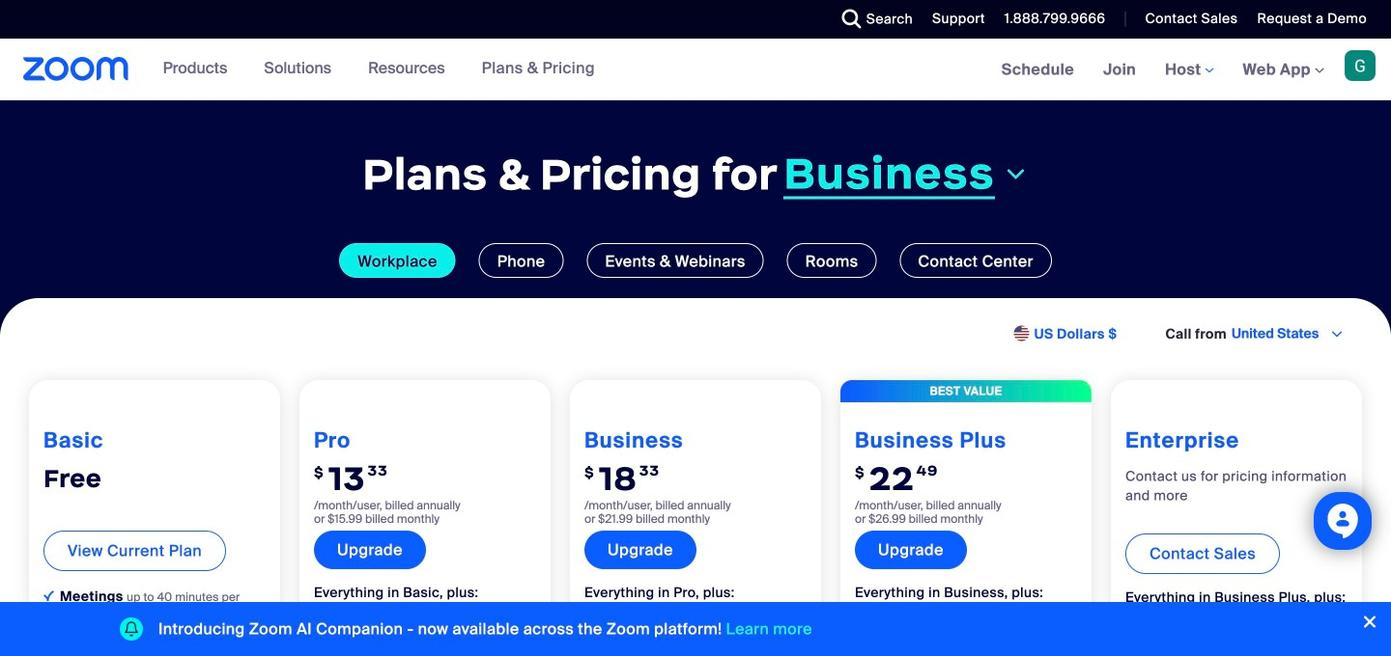 Task type: describe. For each thing, give the bounding box(es) containing it.
tabs of zoom services tab list
[[29, 243, 1362, 278]]

1 horizontal spatial ok image
[[314, 613, 325, 624]]

outer image
[[1014, 326, 1031, 343]]

ok image
[[584, 613, 595, 624]]

2 horizontal spatial ok image
[[855, 613, 866, 624]]



Task type: vqa. For each thing, say whether or not it's contained in the screenshot.
menu item
no



Task type: locate. For each thing, give the bounding box(es) containing it.
banner
[[0, 39, 1391, 102]]

profile picture image
[[1345, 50, 1376, 81]]

0 horizontal spatial ok image
[[43, 591, 54, 602]]

main content
[[0, 39, 1391, 657]]

down image
[[1003, 163, 1029, 186]]

meetings navigation
[[987, 39, 1391, 102]]

show options image
[[1329, 327, 1345, 342]]

product information navigation
[[148, 39, 609, 100]]

zoom logo image
[[23, 57, 129, 81]]

ok image
[[43, 591, 54, 602], [314, 613, 325, 624], [855, 613, 866, 624]]

application
[[601, 612, 778, 647]]



